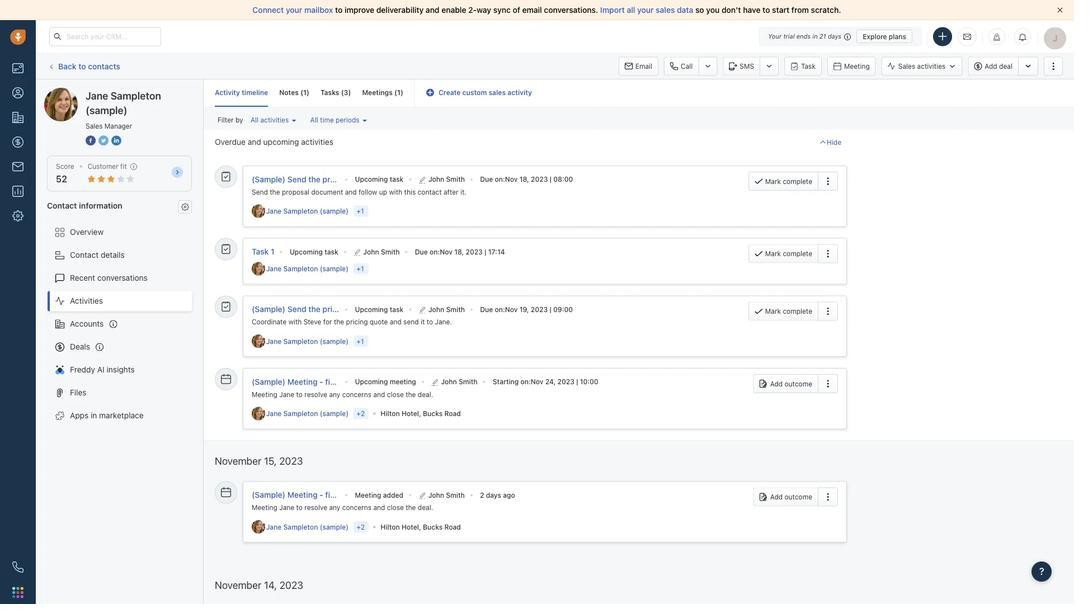 Task type: describe. For each thing, give the bounding box(es) containing it.
don't
[[722, 5, 742, 15]]

1 jane sampleton (sample) link from the top
[[266, 207, 351, 216]]

task 1
[[252, 247, 275, 256]]

apps in marketplace
[[70, 411, 144, 420]]

tasks image for (sample) send the proposal document
[[221, 172, 231, 182]]

and right overdue
[[248, 138, 261, 147]]

hide
[[827, 138, 842, 146]]

18, for task 1
[[455, 248, 464, 256]]

email
[[636, 62, 653, 70]]

outcome for meeting added
[[785, 494, 813, 501]]

meetings ( 1 )
[[362, 89, 404, 97]]

call link
[[665, 57, 699, 76]]

2023 for 10:00
[[558, 378, 575, 386]]

explore plans
[[863, 32, 907, 40]]

and left send
[[390, 318, 402, 326]]

| for (sample) send the pricing quote
[[550, 306, 552, 314]]

have
[[744, 5, 761, 15]]

bucks for upcoming meeting
[[423, 410, 443, 418]]

filter
[[218, 116, 234, 124]]

: for (sample) send the pricing quote
[[503, 306, 505, 314]]

all time periods
[[310, 116, 360, 124]]

add outcome button for upcoming meeting
[[754, 375, 819, 394]]

2
[[480, 492, 485, 499]]

due on : nov 18, 2023 | 17:14
[[415, 248, 505, 256]]

upcoming meeting
[[355, 378, 416, 386]]

and down meeting added
[[374, 504, 385, 512]]

(sample) send the proposal document
[[252, 175, 394, 184]]

and left the follow
[[345, 188, 357, 196]]

import
[[601, 5, 625, 15]]

1 horizontal spatial document
[[357, 175, 394, 184]]

score 52
[[56, 163, 74, 185]]

sales manager
[[86, 122, 132, 130]]

all activities link
[[248, 113, 299, 127]]

concerns for meeting added
[[342, 504, 372, 512]]

complete for quote
[[783, 308, 813, 316]]

send for (sample) send the proposal document
[[288, 175, 307, 184]]

upcoming task for (sample) send the pricing quote
[[355, 306, 404, 314]]

contact
[[418, 188, 442, 196]]

) for tasks ( 3 )
[[348, 89, 351, 97]]

hotel, for upcoming meeting
[[402, 410, 421, 418]]

and left enable
[[426, 5, 440, 15]]

november 15, 2023
[[215, 455, 303, 468]]

task button
[[785, 57, 822, 76]]

add deal
[[986, 62, 1013, 70]]

data
[[677, 5, 694, 15]]

plans
[[890, 32, 907, 40]]

: for (sample) send the proposal document
[[503, 176, 505, 183]]

explore
[[863, 32, 888, 40]]

hotel, for meeting added
[[402, 523, 421, 531]]

add deal button
[[969, 57, 1019, 76]]

| for task 1
[[485, 248, 487, 256]]

email
[[523, 5, 542, 15]]

close for added
[[387, 504, 404, 512]]

all for all activities
[[251, 116, 259, 124]]

complete for document
[[783, 178, 813, 185]]

any for meeting added
[[329, 504, 341, 512]]

08:00
[[554, 176, 573, 183]]

1 horizontal spatial sales
[[656, 5, 675, 15]]

1 your from the left
[[286, 5, 303, 15]]

create
[[439, 89, 461, 97]]

nov left 24,
[[531, 378, 544, 386]]

2023 for 17:14
[[466, 248, 483, 256]]

recent conversations
[[70, 274, 148, 283]]

task for quote
[[390, 306, 404, 314]]

apps
[[70, 411, 89, 420]]

0 vertical spatial pricing
[[323, 305, 348, 314]]

start
[[773, 5, 790, 15]]

road for meeting added
[[445, 523, 461, 531]]

2 +1 from the top
[[357, 265, 364, 273]]

1 vertical spatial proposal
[[282, 188, 310, 196]]

overdue and upcoming activities
[[215, 138, 334, 147]]

1 horizontal spatial proposal
[[323, 175, 355, 184]]

19,
[[520, 306, 529, 314]]

21
[[820, 33, 827, 40]]

+1 for quote
[[357, 338, 364, 346]]

on for task 1
[[430, 248, 438, 256]]

2 mark complete from the top
[[766, 250, 813, 258]]

back to contacts link
[[47, 58, 121, 75]]

5 jane sampleton (sample) link from the top
[[266, 523, 351, 532]]

deal. for upcoming meeting
[[418, 391, 433, 398]]

meeting added
[[355, 492, 404, 499]]

contact for contact information
[[47, 201, 77, 210]]

2 days ago
[[480, 492, 515, 499]]

18, for (sample) send the proposal document
[[520, 176, 529, 183]]

activity
[[215, 89, 240, 97]]

email button
[[619, 57, 659, 76]]

sales for sales manager
[[86, 122, 103, 130]]

import all your sales data link
[[601, 5, 696, 15]]

1 for notes ( 1 )
[[303, 89, 307, 97]]

1 horizontal spatial activities
[[301, 138, 334, 147]]

upcoming
[[263, 138, 299, 147]]

sales activities
[[899, 62, 946, 70]]

marketplace
[[99, 411, 144, 420]]

score
[[56, 163, 74, 170]]

deal
[[1000, 62, 1013, 70]]

customer fit
[[88, 163, 127, 170]]

and down upcoming meeting
[[374, 391, 385, 398]]

mark complete button for document
[[749, 172, 819, 191]]

mark complete for document
[[766, 178, 813, 185]]

(sample) send the pricing quote link
[[252, 305, 372, 315]]

sync
[[494, 5, 511, 15]]

14,
[[264, 579, 277, 591]]

17:14
[[489, 248, 505, 256]]

task 1 link
[[252, 247, 275, 257]]

52 button
[[56, 174, 67, 185]]

all for all time periods
[[310, 116, 318, 124]]

john smith for (sample) send the pricing quote
[[429, 306, 465, 314]]

add for meeting
[[771, 380, 783, 388]]

custom
[[463, 89, 487, 97]]

due for quote
[[481, 306, 493, 314]]

nov for (sample) send the pricing quote
[[505, 306, 518, 314]]

3
[[344, 89, 348, 97]]

due on : nov 19, 2023 | 09:00
[[481, 306, 573, 314]]

call
[[681, 62, 693, 70]]

november for november 15, 2023
[[215, 455, 262, 468]]

| left 10:00
[[577, 378, 579, 386]]

09:00
[[554, 306, 573, 314]]

deliverability
[[377, 5, 424, 15]]

call button
[[665, 57, 699, 76]]

meetings
[[362, 89, 393, 97]]

) for meetings ( 1 )
[[401, 89, 404, 97]]

contacts
[[88, 61, 120, 71]]

+1 for document
[[357, 207, 364, 215]]

freshworks switcher image
[[12, 587, 24, 599]]

back to contacts
[[58, 61, 120, 71]]

from
[[792, 5, 810, 15]]

mark complete for quote
[[766, 308, 813, 316]]

meeting inside button
[[845, 62, 870, 70]]

trial
[[784, 33, 795, 40]]

10:00
[[580, 378, 599, 386]]

overdue
[[215, 138, 246, 147]]

all time periods button
[[308, 113, 370, 127]]

for
[[324, 318, 332, 326]]

linkedin circled image
[[111, 134, 121, 146]]

smith for (sample) send the proposal document
[[446, 176, 465, 183]]

close for meeting
[[387, 391, 404, 398]]

(sample) for (sample) send the proposal document
[[252, 175, 286, 184]]

ai
[[97, 365, 105, 375]]

: for task 1
[[438, 248, 440, 256]]

freddy ai insights
[[70, 365, 135, 375]]

ago
[[503, 492, 515, 499]]

sms button
[[724, 57, 760, 76]]

all activities
[[251, 116, 289, 124]]

1 vertical spatial quote
[[370, 318, 388, 326]]

information
[[79, 201, 122, 210]]

smith for task 1
[[381, 248, 400, 256]]

coordinate with steve for the pricing quote and send it to jane.
[[252, 318, 452, 326]]

concerns for upcoming meeting
[[342, 391, 372, 398]]

1 vertical spatial in
[[91, 411, 97, 420]]

john smith for (sample) send the proposal document
[[429, 176, 465, 183]]

contact details
[[70, 251, 125, 260]]

( for tasks
[[341, 89, 344, 97]]

create custom sales activity
[[439, 89, 532, 97]]

hilton for meeting
[[381, 410, 400, 418]]

2 complete from the top
[[783, 250, 813, 258]]

john for task 1
[[364, 248, 379, 256]]

2023 right 15,
[[279, 455, 303, 468]]

your trial ends in 21 days
[[769, 33, 842, 40]]

recent
[[70, 274, 95, 283]]

activity
[[508, 89, 532, 97]]

2023 for 08:00
[[531, 176, 548, 183]]

timeline
[[242, 89, 268, 97]]

after
[[444, 188, 459, 196]]

john for (sample) send the pricing quote
[[429, 306, 445, 314]]

time
[[320, 116, 334, 124]]

+2 for meeting
[[357, 523, 365, 531]]

1 vertical spatial due
[[415, 248, 428, 256]]

0 vertical spatial with
[[389, 188, 403, 196]]

2 jane sampleton (sample) link from the top
[[266, 264, 351, 274]]

conversations
[[97, 274, 148, 283]]

close image
[[1058, 7, 1064, 13]]

2 your from the left
[[638, 5, 654, 15]]

phone image
[[12, 562, 24, 573]]

it
[[421, 318, 425, 326]]

1 vertical spatial pricing
[[346, 318, 368, 326]]



Task type: locate. For each thing, give the bounding box(es) containing it.
concerns down upcoming meeting
[[342, 391, 372, 398]]

1 vertical spatial task
[[252, 247, 269, 256]]

smith for (sample) send the pricing quote
[[446, 306, 465, 314]]

0 vertical spatial bucks
[[423, 410, 443, 418]]

1 vertical spatial hilton
[[381, 523, 400, 531]]

phone element
[[7, 557, 29, 579]]

2 (sample) from the top
[[252, 305, 286, 314]]

1 vertical spatial november
[[215, 579, 262, 591]]

0 vertical spatial activities
[[918, 62, 946, 70]]

0 vertical spatial (sample)
[[252, 175, 286, 184]]

task for document
[[390, 176, 404, 183]]

upcoming task up up
[[355, 176, 404, 183]]

follow
[[359, 188, 378, 196]]

2 vertical spatial +1
[[357, 338, 364, 346]]

nov
[[505, 176, 518, 183], [440, 248, 453, 256], [505, 306, 518, 314], [531, 378, 544, 386]]

on
[[495, 176, 503, 183], [430, 248, 438, 256], [495, 306, 503, 314], [521, 378, 529, 386]]

proposal down (sample) send the proposal document link
[[282, 188, 310, 196]]

+1 down coordinate with steve for the pricing quote and send it to jane.
[[357, 338, 364, 346]]

1 vertical spatial mark complete
[[766, 250, 813, 258]]

2 hilton from the top
[[381, 523, 400, 531]]

1 ( from the left
[[301, 89, 303, 97]]

(sample) send the proposal document link
[[252, 175, 394, 184]]

2 close from the top
[[387, 504, 404, 512]]

jane.
[[435, 318, 452, 326]]

send up steve
[[288, 305, 307, 314]]

0 horizontal spatial in
[[91, 411, 97, 420]]

meetings image
[[221, 488, 231, 498]]

meeting jane to resolve any concerns and close the deal. down upcoming meeting
[[252, 391, 433, 398]]

twitter circled image
[[99, 134, 109, 146]]

0 horizontal spatial your
[[286, 5, 303, 15]]

0 vertical spatial sales
[[899, 62, 916, 70]]

resolve for meeting added
[[305, 504, 328, 512]]

explore plans link
[[857, 30, 913, 43]]

2 ) from the left
[[348, 89, 351, 97]]

1 vertical spatial upcoming task
[[290, 248, 339, 256]]

0 vertical spatial proposal
[[323, 175, 355, 184]]

outcome for upcoming meeting
[[785, 380, 813, 388]]

1
[[303, 89, 307, 97], [397, 89, 401, 97], [271, 247, 275, 256]]

add for added
[[771, 494, 783, 501]]

0 vertical spatial add
[[986, 62, 998, 70]]

2 +2 from the top
[[357, 523, 365, 531]]

0 vertical spatial resolve
[[305, 391, 328, 398]]

days right 21
[[829, 33, 842, 40]]

days
[[829, 33, 842, 40], [486, 492, 502, 499]]

1 vertical spatial sales
[[489, 89, 506, 97]]

1 (sample) from the top
[[252, 175, 286, 184]]

upcoming up the follow
[[355, 176, 388, 183]]

0 vertical spatial close
[[387, 391, 404, 398]]

1 close from the top
[[387, 391, 404, 398]]

3 jane sampleton (sample) link from the top
[[266, 337, 351, 346]]

it.
[[461, 188, 467, 196]]

1 vertical spatial 18,
[[455, 248, 464, 256]]

with right up
[[389, 188, 403, 196]]

hilton down added
[[381, 523, 400, 531]]

tasks image down overdue
[[221, 172, 231, 182]]

0 vertical spatial meeting jane to resolve any concerns and close the deal.
[[252, 391, 433, 398]]

0 vertical spatial mark
[[766, 178, 782, 185]]

1 hilton from the top
[[381, 410, 400, 418]]

close down added
[[387, 504, 404, 512]]

( right "meetings"
[[395, 89, 397, 97]]

sms
[[740, 62, 755, 70]]

upcoming for (sample) send the proposal document
[[355, 176, 388, 183]]

18, left 17:14
[[455, 248, 464, 256]]

nov left 17:14
[[440, 248, 453, 256]]

proposal up send the proposal document and follow up with this contact after it.
[[323, 175, 355, 184]]

john
[[429, 176, 445, 183], [364, 248, 379, 256], [429, 306, 445, 314], [441, 378, 457, 386], [429, 492, 445, 499]]

mark for quote
[[766, 308, 782, 316]]

) right "meetings"
[[401, 89, 404, 97]]

2 outcome from the top
[[785, 494, 813, 501]]

3 mark complete from the top
[[766, 308, 813, 316]]

2 add outcome from the top
[[771, 494, 813, 501]]

1 vertical spatial bucks
[[423, 523, 443, 531]]

0 vertical spatial any
[[329, 391, 341, 398]]

steve
[[304, 318, 322, 326]]

1 +2 from the top
[[357, 410, 365, 418]]

john for (sample) send the proposal document
[[429, 176, 445, 183]]

2 horizontal spatial activities
[[918, 62, 946, 70]]

hilton hotel, bucks road down added
[[381, 523, 461, 531]]

1 vertical spatial days
[[486, 492, 502, 499]]

your
[[769, 33, 782, 40]]

2 hilton hotel, bucks road from the top
[[381, 523, 461, 531]]

(sample)
[[252, 175, 286, 184], [252, 305, 286, 314]]

1 horizontal spatial all
[[310, 116, 318, 124]]

(sample) send the pricing quote
[[252, 305, 372, 314]]

0 horizontal spatial 18,
[[455, 248, 464, 256]]

+1 down send the proposal document and follow up with this contact after it.
[[357, 207, 364, 215]]

nov for (sample) send the proposal document
[[505, 176, 518, 183]]

upcoming task right "task 1" link
[[290, 248, 339, 256]]

meetings image
[[221, 374, 231, 384]]

document
[[357, 175, 394, 184], [312, 188, 343, 196]]

task for task
[[802, 62, 816, 70]]

way
[[477, 5, 492, 15]]

due for document
[[481, 176, 493, 183]]

1 vertical spatial (sample)
[[252, 305, 286, 314]]

task for task 1
[[252, 247, 269, 256]]

1 horizontal spatial days
[[829, 33, 842, 40]]

november for november 14, 2023
[[215, 579, 262, 591]]

deals
[[70, 342, 90, 352]]

all left time
[[310, 116, 318, 124]]

2 add outcome button from the top
[[754, 488, 819, 507]]

1 vertical spatial road
[[445, 523, 461, 531]]

road for upcoming meeting
[[445, 410, 461, 418]]

(sample) down overdue and upcoming activities
[[252, 175, 286, 184]]

2 horizontal spatial 1
[[397, 89, 401, 97]]

2023 right 14,
[[280, 579, 304, 591]]

quote
[[350, 305, 372, 314], [370, 318, 388, 326]]

1 hotel, from the top
[[402, 410, 421, 418]]

1 horizontal spatial (
[[341, 89, 344, 97]]

1 tasks image from the top
[[221, 172, 231, 182]]

add outcome button
[[754, 375, 819, 394], [754, 488, 819, 507]]

1 for meetings ( 1 )
[[397, 89, 401, 97]]

1 vertical spatial send
[[252, 188, 268, 196]]

nov left the 08:00
[[505, 176, 518, 183]]

0 vertical spatial add outcome
[[771, 380, 813, 388]]

3 mark complete button from the top
[[749, 302, 819, 321]]

send
[[288, 175, 307, 184], [252, 188, 268, 196], [288, 305, 307, 314]]

1 add outcome button from the top
[[754, 375, 819, 394]]

send down overdue and upcoming activities
[[252, 188, 268, 196]]

deal.
[[418, 391, 433, 398], [418, 504, 433, 512]]

quote left send
[[370, 318, 388, 326]]

3 mark from the top
[[766, 308, 782, 316]]

any for upcoming meeting
[[329, 391, 341, 398]]

on for (sample) send the pricing quote
[[495, 306, 503, 314]]

tasks image
[[221, 172, 231, 182], [221, 244, 231, 254]]

1 any from the top
[[329, 391, 341, 398]]

1 vertical spatial hotel,
[[402, 523, 421, 531]]

this
[[405, 188, 416, 196]]

meeting jane to resolve any concerns and close the deal. for upcoming meeting
[[252, 391, 433, 398]]

mark for document
[[766, 178, 782, 185]]

1 vertical spatial meeting jane to resolve any concerns and close the deal.
[[252, 504, 433, 512]]

1 vertical spatial deal.
[[418, 504, 433, 512]]

2 all from the left
[[310, 116, 318, 124]]

1 horizontal spatial task
[[802, 62, 816, 70]]

close down meeting
[[387, 391, 404, 398]]

upcoming task for task 1
[[290, 248, 339, 256]]

meeting jane to resolve any concerns and close the deal.
[[252, 391, 433, 398], [252, 504, 433, 512]]

+2 down upcoming meeting
[[357, 410, 365, 418]]

2 meeting jane to resolve any concerns and close the deal. from the top
[[252, 504, 433, 512]]

any
[[329, 391, 341, 398], [329, 504, 341, 512]]

and
[[426, 5, 440, 15], [248, 138, 261, 147], [345, 188, 357, 196], [390, 318, 402, 326], [374, 391, 385, 398], [374, 504, 385, 512]]

2 mark complete button from the top
[[749, 244, 819, 263]]

connect your mailbox to improve deliverability and enable 2-way sync of email conversations. import all your sales data so you don't have to start from scratch.
[[253, 5, 842, 15]]

0 vertical spatial add outcome button
[[754, 375, 819, 394]]

2 hotel, from the top
[[402, 523, 421, 531]]

24,
[[546, 378, 556, 386]]

upcoming up coordinate with steve for the pricing quote and send it to jane.
[[355, 306, 388, 314]]

1 mark complete from the top
[[766, 178, 813, 185]]

1 horizontal spatial in
[[813, 33, 818, 40]]

manager
[[105, 122, 132, 130]]

contact information
[[47, 201, 122, 210]]

add
[[986, 62, 998, 70], [771, 380, 783, 388], [771, 494, 783, 501]]

1 horizontal spatial )
[[348, 89, 351, 97]]

) for notes ( 1 )
[[307, 89, 310, 97]]

1 mark complete button from the top
[[749, 172, 819, 191]]

notes ( 1 )
[[279, 89, 310, 97]]

in left 21
[[813, 33, 818, 40]]

hilton hotel, bucks road down meeting
[[381, 410, 461, 418]]

1 complete from the top
[[783, 178, 813, 185]]

3 ) from the left
[[401, 89, 404, 97]]

2023 right 19,
[[531, 306, 548, 314]]

overview
[[70, 228, 104, 237]]

1 meeting jane to resolve any concerns and close the deal. from the top
[[252, 391, 433, 398]]

(sample)
[[127, 88, 159, 97], [86, 104, 127, 116], [320, 207, 349, 215], [320, 265, 349, 273], [320, 338, 349, 345], [320, 410, 349, 418], [320, 523, 349, 531]]

proposal
[[323, 175, 355, 184], [282, 188, 310, 196]]

2 road from the top
[[445, 523, 461, 531]]

all right by
[[251, 116, 259, 124]]

) right tasks
[[348, 89, 351, 97]]

18, left the 08:00
[[520, 176, 529, 183]]

november left 14,
[[215, 579, 262, 591]]

meeting
[[390, 378, 416, 386]]

(sample) for (sample) send the pricing quote
[[252, 305, 286, 314]]

facebook circled image
[[86, 134, 96, 146]]

1 concerns from the top
[[342, 391, 372, 398]]

0 vertical spatial send
[[288, 175, 307, 184]]

0 vertical spatial document
[[357, 175, 394, 184]]

0 vertical spatial complete
[[783, 178, 813, 185]]

0 vertical spatial task
[[802, 62, 816, 70]]

2 vertical spatial due
[[481, 306, 493, 314]]

0 vertical spatial due
[[481, 176, 493, 183]]

upcoming task
[[355, 176, 404, 183], [290, 248, 339, 256], [355, 306, 404, 314]]

up
[[379, 188, 387, 196]]

deal. for meeting added
[[418, 504, 433, 512]]

0 vertical spatial contact
[[47, 201, 77, 210]]

hilton hotel, bucks road for meeting added
[[381, 523, 461, 531]]

0 vertical spatial hilton
[[381, 410, 400, 418]]

filter by
[[218, 116, 243, 124]]

) right notes
[[307, 89, 310, 97]]

contact down 52 button
[[47, 201, 77, 210]]

meeting jane to resolve any concerns and close the deal. down meeting added
[[252, 504, 433, 512]]

your right all
[[638, 5, 654, 15]]

quote up coordinate with steve for the pricing quote and send it to jane.
[[350, 305, 372, 314]]

meeting jane to resolve any concerns and close the deal. for meeting added
[[252, 504, 433, 512]]

scratch.
[[812, 5, 842, 15]]

0 horizontal spatial document
[[312, 188, 343, 196]]

1 horizontal spatial 18,
[[520, 176, 529, 183]]

| left the 08:00
[[550, 176, 552, 183]]

1 vertical spatial close
[[387, 504, 404, 512]]

add outcome for upcoming meeting
[[771, 380, 813, 388]]

| left 17:14
[[485, 248, 487, 256]]

1 hilton hotel, bucks road from the top
[[381, 410, 461, 418]]

your left mailbox
[[286, 5, 303, 15]]

Search your CRM... text field
[[49, 27, 161, 46]]

email image
[[964, 32, 972, 41]]

0 vertical spatial tasks image
[[221, 172, 231, 182]]

added
[[383, 492, 404, 499]]

(sample) up coordinate
[[252, 305, 286, 314]]

| left 09:00 in the bottom right of the page
[[550, 306, 552, 314]]

1 bucks from the top
[[423, 410, 443, 418]]

upcoming task for (sample) send the proposal document
[[355, 176, 404, 183]]

3 +1 from the top
[[357, 338, 364, 346]]

task inside "task 1" link
[[252, 247, 269, 256]]

2023 right 24,
[[558, 378, 575, 386]]

all
[[251, 116, 259, 124], [310, 116, 318, 124]]

1 ) from the left
[[307, 89, 310, 97]]

hilton for added
[[381, 523, 400, 531]]

1 vertical spatial sales
[[86, 122, 103, 130]]

tasks image left task 1
[[221, 244, 231, 254]]

on for (sample) send the proposal document
[[495, 176, 503, 183]]

2 bucks from the top
[[423, 523, 443, 531]]

0 horizontal spatial 1
[[271, 247, 275, 256]]

2 tasks image from the top
[[221, 244, 231, 254]]

of
[[513, 5, 521, 15]]

+2 for upcoming
[[357, 410, 365, 418]]

0 vertical spatial upcoming task
[[355, 176, 404, 183]]

1 horizontal spatial your
[[638, 5, 654, 15]]

( for meetings
[[395, 89, 397, 97]]

2 vertical spatial complete
[[783, 308, 813, 316]]

1 vertical spatial add outcome button
[[754, 488, 819, 507]]

task inside task button
[[802, 62, 816, 70]]

2 vertical spatial add
[[771, 494, 783, 501]]

0 horizontal spatial with
[[289, 318, 302, 326]]

1 +1 from the top
[[357, 207, 364, 215]]

fit
[[120, 163, 127, 170]]

1 vertical spatial +1
[[357, 265, 364, 273]]

send
[[404, 318, 419, 326]]

bucks for meeting added
[[423, 523, 443, 531]]

0 vertical spatial mark complete button
[[749, 172, 819, 191]]

52
[[56, 174, 67, 185]]

1 vertical spatial task
[[325, 248, 339, 256]]

activity timeline
[[215, 89, 268, 97]]

0 horizontal spatial days
[[486, 492, 502, 499]]

( for notes
[[301, 89, 303, 97]]

add outcome for meeting added
[[771, 494, 813, 501]]

( right tasks
[[341, 89, 344, 97]]

1 mark from the top
[[766, 178, 782, 185]]

0 vertical spatial hotel,
[[402, 410, 421, 418]]

2 resolve from the top
[[305, 504, 328, 512]]

2023 left 17:14
[[466, 248, 483, 256]]

starting
[[493, 378, 519, 386]]

0 horizontal spatial sales
[[489, 89, 506, 97]]

hilton
[[381, 410, 400, 418], [381, 523, 400, 531]]

sales up 'facebook circled' image
[[86, 122, 103, 130]]

nov left 19,
[[505, 306, 518, 314]]

1 resolve from the top
[[305, 391, 328, 398]]

send down upcoming
[[288, 175, 307, 184]]

sales for sales activities
[[899, 62, 916, 70]]

your
[[286, 5, 303, 15], [638, 5, 654, 15]]

road
[[445, 410, 461, 418], [445, 523, 461, 531]]

hotel, down meeting
[[402, 410, 421, 418]]

( right notes
[[301, 89, 303, 97]]

4 jane sampleton (sample) link from the top
[[266, 409, 351, 419]]

2 mark from the top
[[766, 250, 782, 258]]

0 horizontal spatial )
[[307, 89, 310, 97]]

2 concerns from the top
[[342, 504, 372, 512]]

2 vertical spatial mark complete button
[[749, 302, 819, 321]]

0 vertical spatial road
[[445, 410, 461, 418]]

add outcome button for meeting added
[[754, 488, 819, 507]]

0 vertical spatial november
[[215, 455, 262, 468]]

1 vertical spatial hilton hotel, bucks road
[[381, 523, 461, 531]]

upcoming for (sample) send the pricing quote
[[355, 306, 388, 314]]

1 outcome from the top
[[785, 380, 813, 388]]

improve
[[345, 5, 375, 15]]

2 any from the top
[[329, 504, 341, 512]]

with left steve
[[289, 318, 302, 326]]

files
[[70, 388, 87, 398]]

tasks image
[[221, 302, 231, 312]]

tasks image for task 1
[[221, 244, 231, 254]]

2 horizontal spatial )
[[401, 89, 404, 97]]

november 14, 2023
[[215, 579, 304, 591]]

2 ( from the left
[[341, 89, 344, 97]]

send for (sample) send the pricing quote
[[288, 305, 307, 314]]

0 vertical spatial 18,
[[520, 176, 529, 183]]

ends
[[797, 33, 811, 40]]

upcoming task up coordinate with steve for the pricing quote and send it to jane.
[[355, 306, 404, 314]]

1 vertical spatial concerns
[[342, 504, 372, 512]]

document up the follow
[[357, 175, 394, 184]]

sales down plans
[[899, 62, 916, 70]]

2 vertical spatial send
[[288, 305, 307, 314]]

upcoming left meeting
[[355, 378, 388, 386]]

0 vertical spatial quote
[[350, 305, 372, 314]]

0 vertical spatial days
[[829, 33, 842, 40]]

| for (sample) send the proposal document
[[550, 176, 552, 183]]

contact for contact details
[[70, 251, 99, 260]]

activities
[[70, 296, 103, 306]]

mark complete button for quote
[[749, 302, 819, 321]]

(
[[301, 89, 303, 97], [341, 89, 344, 97], [395, 89, 397, 97]]

nov for task 1
[[440, 248, 453, 256]]

1 vertical spatial with
[[289, 318, 302, 326]]

resolve for upcoming meeting
[[305, 391, 328, 398]]

0 vertical spatial deal.
[[418, 391, 433, 398]]

0 vertical spatial hilton hotel, bucks road
[[381, 410, 461, 418]]

1 horizontal spatial sales
[[899, 62, 916, 70]]

create custom sales activity link
[[427, 89, 532, 97]]

1 vertical spatial complete
[[783, 250, 813, 258]]

add inside 'button'
[[986, 62, 998, 70]]

1 all from the left
[[251, 116, 259, 124]]

pricing right for
[[346, 318, 368, 326]]

+1
[[357, 207, 364, 215], [357, 265, 364, 273], [357, 338, 364, 346]]

1 november from the top
[[215, 455, 262, 468]]

due on : nov 18, 2023 | 08:00
[[481, 176, 573, 183]]

days right '2'
[[486, 492, 502, 499]]

1 vertical spatial mark
[[766, 250, 782, 258]]

periods
[[336, 116, 360, 124]]

0 horizontal spatial proposal
[[282, 188, 310, 196]]

sales activities button
[[882, 57, 969, 76], [882, 57, 963, 76]]

contact
[[47, 201, 77, 210], [70, 251, 99, 260]]

document down (sample) send the proposal document link
[[312, 188, 343, 196]]

1 road from the top
[[445, 410, 461, 418]]

1 vertical spatial activities
[[261, 116, 289, 124]]

1 horizontal spatial 1
[[303, 89, 307, 97]]

all inside button
[[310, 116, 318, 124]]

2 deal. from the top
[[418, 504, 433, 512]]

hotel, down added
[[402, 523, 421, 531]]

connect your mailbox link
[[253, 5, 335, 15]]

upcoming
[[355, 176, 388, 183], [290, 248, 323, 256], [355, 306, 388, 314], [355, 378, 388, 386]]

1 deal. from the top
[[418, 391, 433, 398]]

smith
[[446, 176, 465, 183], [381, 248, 400, 256], [446, 306, 465, 314], [459, 378, 478, 386], [446, 492, 465, 499]]

0 vertical spatial mark complete
[[766, 178, 813, 185]]

+2
[[357, 410, 365, 418], [357, 523, 365, 531]]

1 vertical spatial contact
[[70, 251, 99, 260]]

2023 left the 08:00
[[531, 176, 548, 183]]

0 vertical spatial outcome
[[785, 380, 813, 388]]

2023 for 09:00
[[531, 306, 548, 314]]

1 vertical spatial resolve
[[305, 504, 328, 512]]

sales left data
[[656, 5, 675, 15]]

1 add outcome from the top
[[771, 380, 813, 388]]

mng settings image
[[181, 203, 189, 211]]

activities for sales activities
[[918, 62, 946, 70]]

contact up the recent
[[70, 251, 99, 260]]

sales left activity
[[489, 89, 506, 97]]

activities for all activities
[[261, 116, 289, 124]]

3 complete from the top
[[783, 308, 813, 316]]

november left 15,
[[215, 455, 262, 468]]

hilton hotel, bucks road for upcoming meeting
[[381, 410, 461, 418]]

hilton hotel, bucks road
[[381, 410, 461, 418], [381, 523, 461, 531]]

connect
[[253, 5, 284, 15]]

3 ( from the left
[[395, 89, 397, 97]]

2 vertical spatial mark
[[766, 308, 782, 316]]

+1 up coordinate with steve for the pricing quote and send it to jane.
[[357, 265, 364, 273]]

to
[[335, 5, 343, 15], [763, 5, 771, 15], [79, 61, 86, 71], [427, 318, 433, 326], [296, 391, 303, 398], [296, 504, 303, 512]]

1 vertical spatial outcome
[[785, 494, 813, 501]]

concerns
[[342, 391, 372, 398], [342, 504, 372, 512]]

+2 down meeting added
[[357, 523, 365, 531]]

2 vertical spatial activities
[[301, 138, 334, 147]]

0 vertical spatial sales
[[656, 5, 675, 15]]

pricing up for
[[323, 305, 348, 314]]

in right apps
[[91, 411, 97, 420]]

upcoming for task 1
[[290, 248, 323, 256]]

hilton down upcoming meeting
[[381, 410, 400, 418]]

sampleton
[[86, 88, 125, 97], [111, 90, 161, 102], [284, 207, 318, 215], [284, 265, 318, 273], [284, 338, 318, 345], [284, 410, 318, 418], [284, 523, 318, 531]]

2 november from the top
[[215, 579, 262, 591]]

concerns down meeting added
[[342, 504, 372, 512]]

upcoming right "task 1" link
[[290, 248, 323, 256]]

john smith for task 1
[[364, 248, 400, 256]]



Task type: vqa. For each thing, say whether or not it's contained in the screenshot.
bottom Mark complete
yes



